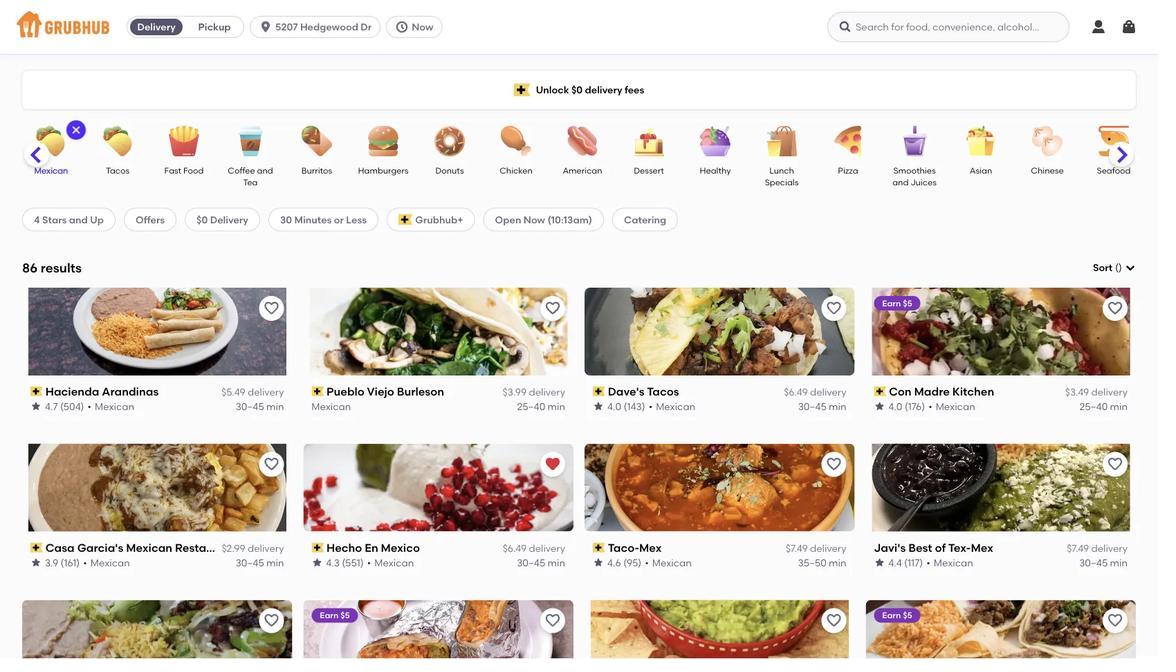 Task type: locate. For each thing, give the bounding box(es) containing it.
main navigation navigation
[[0, 0, 1158, 54]]

grubhub plus flag logo image left "unlock"
[[514, 83, 531, 97]]

casa garcia's mexican restaurant
[[45, 541, 236, 555]]

30–45 min
[[236, 401, 284, 412], [798, 401, 847, 412], [236, 557, 284, 569], [517, 557, 565, 569], [1080, 557, 1128, 569]]

subscription pass image left dave's
[[593, 387, 605, 397]]

star icon image for dave's tacos
[[593, 401, 604, 412]]

30–45 min for casa garcia's mexican restaurant
[[236, 557, 284, 569]]

25–40 down the $3.99 delivery
[[517, 401, 545, 412]]

star icon image for hacienda arandinas
[[30, 401, 42, 412]]

mexican down mexican "image"
[[34, 165, 68, 175]]

hecho
[[327, 541, 362, 555]]

0 vertical spatial $0
[[572, 84, 583, 96]]

• mexican down of
[[927, 557, 974, 569]]

results
[[41, 260, 82, 275]]

$7.49
[[786, 543, 808, 555], [1067, 543, 1089, 555]]

• mexican for en
[[367, 557, 414, 569]]

hacienda arandinas
[[45, 385, 159, 398]]

0 horizontal spatial $0
[[197, 214, 208, 225]]

2 vertical spatial and
[[69, 214, 88, 225]]

2 $7.49 delivery from the left
[[1067, 543, 1128, 555]]

dave's tacos
[[608, 385, 679, 398]]

tea
[[243, 177, 258, 187]]

min for casa garcia's mexican restaurant
[[267, 557, 284, 569]]

30–45 for dave's tacos
[[798, 401, 827, 412]]

86 results
[[22, 260, 82, 275]]

• right "(95)"
[[645, 557, 649, 569]]

mexican image
[[27, 126, 75, 156]]

1 horizontal spatial $7.49
[[1067, 543, 1089, 555]]

mexican down the mexico
[[375, 557, 414, 569]]

• mexican
[[88, 401, 134, 412], [649, 401, 696, 412], [929, 401, 976, 412], [83, 557, 130, 569], [367, 557, 414, 569], [645, 557, 692, 569], [927, 557, 974, 569]]

hedgewood
[[300, 21, 358, 33]]

specials
[[765, 177, 799, 187]]

0 horizontal spatial $6.49 delivery
[[503, 543, 565, 555]]

25–40 down $3.49 delivery
[[1080, 401, 1108, 412]]

• mexican for garcia's
[[83, 557, 130, 569]]

• mexican down dave's tacos
[[649, 401, 696, 412]]

$5
[[903, 298, 913, 308], [341, 611, 350, 621], [903, 611, 913, 621]]

subscription pass image left taco-
[[593, 543, 605, 553]]

star icon image left 4.6
[[593, 557, 604, 568]]

grubhub plus flag logo image for grubhub+
[[399, 214, 413, 225]]

mexican
[[34, 165, 68, 175], [95, 401, 134, 412], [312, 401, 351, 412], [656, 401, 696, 412], [936, 401, 976, 412], [126, 541, 172, 555], [91, 557, 130, 569], [375, 557, 414, 569], [652, 557, 692, 569], [934, 557, 974, 569]]

mex right of
[[971, 541, 994, 555]]

min for dave's tacos
[[829, 401, 847, 412]]

25–40 for con madre kitchen
[[1080, 401, 1108, 412]]

garcia's
[[77, 541, 123, 555]]

1 vertical spatial $6.49
[[503, 543, 527, 555]]

subscription pass image for dave's tacos
[[593, 387, 605, 397]]

hacienda
[[45, 385, 99, 398]]

delivery inside 'button'
[[137, 21, 176, 33]]

25–40 min down $3.49 delivery
[[1080, 401, 1128, 412]]

4.4 (117)
[[889, 557, 923, 569]]

0 vertical spatial grubhub plus flag logo image
[[514, 83, 531, 97]]

4.0
[[608, 401, 622, 412], [889, 401, 903, 412]]

grubhub+
[[415, 214, 463, 225]]

2 horizontal spatial and
[[893, 177, 909, 187]]

coffee and tea image
[[226, 126, 275, 156]]

en
[[365, 541, 378, 555]]

super burrito on 5th logo image
[[303, 600, 574, 659]]

4.0 (176)
[[889, 401, 926, 412]]

1 horizontal spatial $7.49 delivery
[[1067, 543, 1128, 555]]

25–40 min
[[517, 401, 565, 412], [1080, 401, 1128, 412]]

save this restaurant image
[[826, 300, 843, 317], [1107, 300, 1124, 317], [263, 457, 280, 473], [826, 457, 843, 473], [263, 613, 280, 629], [545, 613, 561, 629], [1107, 613, 1124, 629]]

and for coffee and tea
[[257, 165, 273, 175]]

save this restaurant button for taqueria arandas 2 logo
[[259, 609, 284, 634]]

mexican down garcia's
[[91, 557, 130, 569]]

1 horizontal spatial 25–40
[[1080, 401, 1108, 412]]

earn for the con madre kitchen logo
[[883, 298, 901, 308]]

5207
[[276, 21, 298, 33]]

• right (143)
[[649, 401, 653, 412]]

asian image
[[957, 126, 1006, 156]]

0 horizontal spatial 25–40 min
[[517, 401, 565, 412]]

• mexican right "(95)"
[[645, 557, 692, 569]]

star icon image for hecho en mexico
[[312, 557, 323, 568]]

star icon image
[[30, 401, 42, 412], [593, 401, 604, 412], [874, 401, 885, 412], [30, 557, 42, 568], [312, 557, 323, 568], [593, 557, 604, 568], [874, 557, 885, 568]]

hamburgers image
[[359, 126, 408, 156]]

4.0 for dave's tacos
[[608, 401, 622, 412]]

0 vertical spatial $6.49 delivery
[[784, 387, 847, 398]]

0 horizontal spatial tacos
[[106, 165, 129, 175]]

• mexican down the mexico
[[367, 557, 414, 569]]

0 horizontal spatial $6.49
[[503, 543, 527, 555]]

smoothies
[[894, 165, 936, 175]]

delivery
[[137, 21, 176, 33], [210, 214, 248, 225]]

earn $5 for super burrito on 5th logo
[[320, 611, 350, 621]]

subscription pass image left the hecho
[[312, 543, 324, 553]]

subscription pass image for casa garcia's mexican restaurant
[[30, 543, 43, 553]]

4.7 (504)
[[45, 401, 84, 412]]

0 vertical spatial $6.49
[[784, 387, 808, 398]]

• mexican down garcia's
[[83, 557, 130, 569]]

pueblo viejo burleson
[[327, 385, 444, 398]]

delivery left pickup button
[[137, 21, 176, 33]]

25–40
[[517, 401, 545, 412], [1080, 401, 1108, 412]]

star icon image left 3.9
[[30, 557, 42, 568]]

now right dr
[[412, 21, 434, 33]]

delivery for pueblo viejo burleson
[[529, 387, 565, 398]]

4.0 down dave's
[[608, 401, 622, 412]]

min for hecho en mexico
[[548, 557, 565, 569]]

2 mex from the left
[[971, 541, 994, 555]]

1 vertical spatial delivery
[[210, 214, 248, 225]]

and up tea
[[257, 165, 273, 175]]

1 vertical spatial and
[[893, 177, 909, 187]]

1 horizontal spatial 4.0
[[889, 401, 903, 412]]

subscription pass image left the con
[[874, 387, 887, 397]]

star icon image left '4.4'
[[874, 557, 885, 568]]

con madre kitchen logo image
[[866, 288, 1136, 376]]

0 horizontal spatial $7.49 delivery
[[786, 543, 847, 555]]

juices
[[911, 177, 937, 187]]

taco-mex logo image
[[585, 444, 855, 532]]

• down "madre"
[[929, 401, 933, 412]]

tacos down tacos image
[[106, 165, 129, 175]]

$6.49 delivery for hecho en mexico
[[503, 543, 565, 555]]

• for madre
[[929, 401, 933, 412]]

mex
[[639, 541, 662, 555], [971, 541, 994, 555]]

0 horizontal spatial grubhub plus flag logo image
[[399, 214, 413, 225]]

and inside "coffee and tea"
[[257, 165, 273, 175]]

save this restaurant image for $3.99 delivery
[[545, 300, 561, 317]]

mexican down tex-
[[934, 557, 974, 569]]

svg image
[[259, 20, 273, 34], [395, 20, 409, 34], [839, 20, 853, 34], [71, 125, 82, 136]]

1 25–40 min from the left
[[517, 401, 565, 412]]

• mexican down con madre kitchen
[[929, 401, 976, 412]]

subscription pass image for taco-mex
[[593, 543, 605, 553]]

(161)
[[61, 557, 80, 569]]

and
[[257, 165, 273, 175], [893, 177, 909, 187], [69, 214, 88, 225]]

coffee
[[228, 165, 255, 175]]

mexican for 4.6 (95)
[[652, 557, 692, 569]]

0 horizontal spatial mex
[[639, 541, 662, 555]]

tacos right dave's
[[647, 385, 679, 398]]

min for pueblo viejo burleson
[[548, 401, 565, 412]]

min
[[267, 401, 284, 412], [548, 401, 565, 412], [829, 401, 847, 412], [1110, 401, 1128, 412], [267, 557, 284, 569], [548, 557, 565, 569], [829, 557, 847, 569], [1110, 557, 1128, 569]]

capital taco logo image
[[591, 600, 849, 659]]

1 horizontal spatial mex
[[971, 541, 994, 555]]

0 horizontal spatial and
[[69, 214, 88, 225]]

con madre kitchen
[[889, 385, 995, 398]]

1 vertical spatial now
[[524, 214, 545, 225]]

best
[[909, 541, 933, 555]]

and left up
[[69, 214, 88, 225]]

mexican for 4.3 (551)
[[375, 557, 414, 569]]

save this restaurant button
[[259, 296, 284, 321], [540, 296, 565, 321], [822, 296, 847, 321], [1103, 296, 1128, 321], [259, 452, 284, 477], [822, 452, 847, 477], [1103, 452, 1128, 477], [259, 609, 284, 634], [540, 609, 565, 634], [822, 609, 847, 634], [1103, 609, 1128, 634]]

dave's tacos logo image
[[585, 288, 855, 376]]

2 4.0 from the left
[[889, 401, 903, 412]]

4.3 (551)
[[326, 557, 364, 569]]

$5 for super burrito on 5th logo
[[341, 611, 350, 621]]

30 minutes or less
[[280, 214, 367, 225]]

• for garcia's
[[83, 557, 87, 569]]

tacos
[[106, 165, 129, 175], [647, 385, 679, 398]]

2 25–40 min from the left
[[1080, 401, 1128, 412]]

burleson
[[397, 385, 444, 398]]

star icon image for casa garcia's mexican restaurant
[[30, 557, 42, 568]]

1 25–40 from the left
[[517, 401, 545, 412]]

• mexican for tacos
[[649, 401, 696, 412]]

$5.49
[[221, 387, 245, 398]]

subscription pass image
[[30, 387, 43, 397], [312, 387, 324, 397], [30, 543, 43, 553], [312, 543, 324, 553]]

stars
[[42, 214, 67, 225]]

chinese
[[1031, 165, 1064, 175]]

1 horizontal spatial $6.49 delivery
[[784, 387, 847, 398]]

$0
[[572, 84, 583, 96], [197, 214, 208, 225]]

javi's
[[874, 541, 906, 555]]

mexican down hacienda arandinas
[[95, 401, 134, 412]]

less
[[346, 214, 367, 225]]

• down en
[[367, 557, 371, 569]]

0 horizontal spatial $7.49
[[786, 543, 808, 555]]

$0 right "unlock"
[[572, 84, 583, 96]]

1 horizontal spatial now
[[524, 214, 545, 225]]

star icon image left 4.0 (143)
[[593, 401, 604, 412]]

min for con madre kitchen
[[1110, 401, 1128, 412]]

and down smoothies
[[893, 177, 909, 187]]

25–40 min for pueblo viejo burleson
[[517, 401, 565, 412]]

1 horizontal spatial tacos
[[647, 385, 679, 398]]

open
[[495, 214, 521, 225]]

1 horizontal spatial 25–40 min
[[1080, 401, 1128, 412]]

mexican down con madre kitchen
[[936, 401, 976, 412]]

arandinas
[[102, 385, 159, 398]]

• right (161)
[[83, 557, 87, 569]]

(504)
[[60, 401, 84, 412]]

$3.99
[[503, 387, 527, 398]]

pueblo viejo burleson logo image
[[303, 288, 574, 376]]

Search for food, convenience, alcohol... search field
[[828, 12, 1070, 42]]

star icon image left the 4.7
[[30, 401, 42, 412]]

$7.49 for 35–50
[[786, 543, 808, 555]]

30–45
[[236, 401, 264, 412], [798, 401, 827, 412], [236, 557, 264, 569], [517, 557, 545, 569], [1080, 557, 1108, 569]]

$6.49 delivery
[[784, 387, 847, 398], [503, 543, 565, 555]]

star icon image left 4.3 on the left bottom of page
[[312, 557, 323, 568]]

mexican down dave's tacos
[[656, 401, 696, 412]]

$0 down food on the top left
[[197, 214, 208, 225]]

mex up "(95)"
[[639, 541, 662, 555]]

subscription pass image
[[593, 387, 605, 397], [874, 387, 887, 397], [593, 543, 605, 553]]

$7.49 delivery for 35–50
[[786, 543, 847, 555]]

• right (117)
[[927, 557, 931, 569]]

save this restaurant button for casa garcia's mexican restaurant logo
[[259, 452, 284, 477]]

1 $7.49 delivery from the left
[[786, 543, 847, 555]]

4.0 down the con
[[889, 401, 903, 412]]

0 vertical spatial tacos
[[106, 165, 129, 175]]

1 4.0 from the left
[[608, 401, 622, 412]]

(
[[1116, 262, 1119, 274]]

30–45 for hecho en mexico
[[517, 557, 545, 569]]

1 horizontal spatial delivery
[[210, 214, 248, 225]]

• for en
[[367, 557, 371, 569]]

1 horizontal spatial grubhub plus flag logo image
[[514, 83, 531, 97]]

0 horizontal spatial now
[[412, 21, 434, 33]]

pickup button
[[186, 16, 244, 38]]

unlock
[[536, 84, 569, 96]]

0 horizontal spatial 4.0
[[608, 401, 622, 412]]

0 horizontal spatial 25–40
[[517, 401, 545, 412]]

mexico
[[381, 541, 420, 555]]

2 $7.49 from the left
[[1067, 543, 1089, 555]]

taqueria chapala 4 logo image
[[866, 600, 1136, 659]]

save this restaurant button for dave's tacos logo
[[822, 296, 847, 321]]

1 horizontal spatial $0
[[572, 84, 583, 96]]

0 vertical spatial now
[[412, 21, 434, 33]]

1 $7.49 from the left
[[786, 543, 808, 555]]

grubhub plus flag logo image left grubhub+
[[399, 214, 413, 225]]

now right open
[[524, 214, 545, 225]]

$7.49 delivery
[[786, 543, 847, 555], [1067, 543, 1128, 555]]

save this restaurant button for javi's best of tex-mex logo
[[1103, 452, 1128, 477]]

delivery down tea
[[210, 214, 248, 225]]

save this restaurant image
[[263, 300, 280, 317], [545, 300, 561, 317], [1107, 457, 1124, 473], [826, 613, 843, 629]]

mexican right "(95)"
[[652, 557, 692, 569]]

30–45 min for hacienda arandinas
[[236, 401, 284, 412]]

30–45 min for dave's tacos
[[798, 401, 847, 412]]

1 horizontal spatial $6.49
[[784, 387, 808, 398]]

subscription pass image left the 'pueblo'
[[312, 387, 324, 397]]

4.3
[[326, 557, 340, 569]]

restaurant
[[175, 541, 236, 555]]

None field
[[1093, 261, 1136, 275]]

of
[[935, 541, 946, 555]]

(117)
[[905, 557, 923, 569]]

0 horizontal spatial delivery
[[137, 21, 176, 33]]

now inside now button
[[412, 21, 434, 33]]

• right (504) in the bottom left of the page
[[88, 401, 91, 412]]

delivery for hecho en mexico
[[529, 543, 565, 555]]

smoothies and juices image
[[891, 126, 939, 156]]

american image
[[558, 126, 607, 156]]

$3.99 delivery
[[503, 387, 565, 398]]

• mexican for arandinas
[[88, 401, 134, 412]]

subscription pass image left hacienda
[[30, 387, 43, 397]]

• mexican for mex
[[645, 557, 692, 569]]

subscription pass image for pueblo viejo burleson
[[312, 387, 324, 397]]

grubhub plus flag logo image
[[514, 83, 531, 97], [399, 214, 413, 225]]

0 vertical spatial delivery
[[137, 21, 176, 33]]

svg image inside field
[[1125, 262, 1136, 273]]

25–40 min down the $3.99 delivery
[[517, 401, 565, 412]]

25–40 min for con madre kitchen
[[1080, 401, 1128, 412]]

35–50
[[798, 557, 827, 569]]

mexican for 4.0 (176)
[[936, 401, 976, 412]]

earn $5 for taqueria chapala 4 logo
[[883, 611, 913, 621]]

2 25–40 from the left
[[1080, 401, 1108, 412]]

svg image
[[1091, 19, 1107, 35], [1121, 19, 1138, 35], [1125, 262, 1136, 273]]

save this restaurant image for $7.49 delivery
[[1107, 457, 1124, 473]]

1 vertical spatial $6.49 delivery
[[503, 543, 565, 555]]

and inside smoothies and juices
[[893, 177, 909, 187]]

seafood image
[[1090, 126, 1138, 156]]

star icon image for taco-mex
[[593, 557, 604, 568]]

0 vertical spatial and
[[257, 165, 273, 175]]

tex-
[[949, 541, 971, 555]]

svg image inside now button
[[395, 20, 409, 34]]

35–50 min
[[798, 557, 847, 569]]

subscription pass image left casa
[[30, 543, 43, 553]]

• mexican down hacienda arandinas
[[88, 401, 134, 412]]

$6.49 for hecho en mexico
[[503, 543, 527, 555]]

star icon image left 4.0 (176)
[[874, 401, 885, 412]]

1 vertical spatial grubhub plus flag logo image
[[399, 214, 413, 225]]

4.6
[[608, 557, 621, 569]]

1 horizontal spatial and
[[257, 165, 273, 175]]



Task type: describe. For each thing, give the bounding box(es) containing it.
$5 for the con madre kitchen logo
[[903, 298, 913, 308]]

taco-mex
[[608, 541, 662, 555]]

delivery for hacienda arandinas
[[248, 387, 284, 398]]

burritos image
[[293, 126, 341, 156]]

fast
[[164, 165, 181, 175]]

sort ( )
[[1093, 262, 1122, 274]]

$6.49 for dave's tacos
[[784, 387, 808, 398]]

dessert image
[[625, 126, 673, 156]]

svg image inside the 5207 hedgewood dr button
[[259, 20, 273, 34]]

pickup
[[198, 21, 231, 33]]

mexican for 3.9 (161)
[[91, 557, 130, 569]]

• for tacos
[[649, 401, 653, 412]]

30–45 for casa garcia's mexican restaurant
[[236, 557, 264, 569]]

javi's best of tex-mex
[[874, 541, 994, 555]]

4 stars and up
[[34, 214, 104, 225]]

none field containing sort
[[1093, 261, 1136, 275]]

kitchen
[[953, 385, 995, 398]]

3.9
[[45, 557, 58, 569]]

fast food
[[164, 165, 204, 175]]

delivery for casa garcia's mexican restaurant
[[248, 543, 284, 555]]

(143)
[[624, 401, 645, 412]]

pizza image
[[824, 126, 873, 156]]

open now (10:13am)
[[495, 214, 592, 225]]

delivery for dave's tacos
[[810, 387, 847, 398]]

food
[[183, 165, 204, 175]]

tacos image
[[93, 126, 142, 156]]

seafood
[[1097, 165, 1131, 175]]

subscription pass image for con madre kitchen
[[874, 387, 887, 397]]

30–45 min for hecho en mexico
[[517, 557, 565, 569]]

save this restaurant button for pueblo viejo burleson logo on the left of the page
[[540, 296, 565, 321]]

now button
[[386, 16, 448, 38]]

dave's
[[608, 385, 645, 398]]

save this restaurant button for hacienda arandinas logo
[[259, 296, 284, 321]]

burritos
[[302, 165, 332, 175]]

subscription pass image for hacienda arandinas
[[30, 387, 43, 397]]

mexican for 4.0 (143)
[[656, 401, 696, 412]]

min for taco-mex
[[829, 557, 847, 569]]

4
[[34, 214, 40, 225]]

$2.99 delivery
[[222, 543, 284, 555]]

lunch specials image
[[758, 126, 806, 156]]

offers
[[136, 214, 165, 225]]

86
[[22, 260, 38, 275]]

chinese image
[[1024, 126, 1072, 156]]

$2.99
[[222, 543, 245, 555]]

healthy image
[[691, 126, 740, 156]]

hecho en mexico
[[327, 541, 420, 555]]

1 vertical spatial tacos
[[647, 385, 679, 398]]

hecho en mexico logo image
[[303, 444, 574, 532]]

earn $5 for the con madre kitchen logo
[[883, 298, 913, 308]]

4.4
[[889, 557, 902, 569]]

and for smoothies and juices
[[893, 177, 909, 187]]

delivery for con madre kitchen
[[1092, 387, 1128, 398]]

5207 hedgewood dr
[[276, 21, 372, 33]]

$5.49 delivery
[[221, 387, 284, 398]]

save this restaurant image for $5.49 delivery
[[263, 300, 280, 317]]

chicken
[[500, 165, 533, 175]]

hamburgers
[[358, 165, 409, 175]]

3.9 (161)
[[45, 557, 80, 569]]

4.0 for con madre kitchen
[[889, 401, 903, 412]]

mexican down the 'pueblo'
[[312, 401, 351, 412]]

taco-
[[608, 541, 639, 555]]

hacienda arandinas logo image
[[28, 288, 286, 376]]

)
[[1119, 262, 1122, 274]]

delivery button
[[127, 16, 186, 38]]

donuts image
[[426, 126, 474, 156]]

save this restaurant button for capital taco logo
[[822, 609, 847, 634]]

subscription pass image for hecho en mexico
[[312, 543, 324, 553]]

pueblo
[[327, 385, 365, 398]]

javi's best of tex-mex logo image
[[872, 444, 1130, 532]]

healthy
[[700, 165, 731, 175]]

• mexican for madre
[[929, 401, 976, 412]]

mexican for 4.7 (504)
[[95, 401, 134, 412]]

save this restaurant button for taco-mex logo
[[822, 452, 847, 477]]

asian
[[970, 165, 993, 175]]

up
[[90, 214, 104, 225]]

(10:13am)
[[548, 214, 592, 225]]

grubhub plus flag logo image for unlock $0 delivery fees
[[514, 83, 531, 97]]

(551)
[[342, 557, 364, 569]]

4.0 (143)
[[608, 401, 645, 412]]

$7.49 for 30–45
[[1067, 543, 1089, 555]]

minutes
[[294, 214, 332, 225]]

pizza
[[838, 165, 859, 175]]

unlock $0 delivery fees
[[536, 84, 645, 96]]

earn for super burrito on 5th logo
[[320, 611, 339, 621]]

chicken image
[[492, 126, 540, 156]]

casa
[[45, 541, 75, 555]]

sort
[[1093, 262, 1113, 274]]

casa garcia's mexican restaurant logo image
[[28, 444, 286, 532]]

1 vertical spatial $0
[[197, 214, 208, 225]]

min for hacienda arandinas
[[267, 401, 284, 412]]

$5 for taqueria chapala 4 logo
[[903, 611, 913, 621]]

30–45 for hacienda arandinas
[[236, 401, 264, 412]]

(95)
[[624, 557, 642, 569]]

lunch
[[770, 165, 794, 175]]

$0 delivery
[[197, 214, 248, 225]]

lunch specials
[[765, 165, 799, 187]]

earn for taqueria chapala 4 logo
[[883, 611, 901, 621]]

30
[[280, 214, 292, 225]]

$7.49 delivery for 30–45
[[1067, 543, 1128, 555]]

star icon image for con madre kitchen
[[874, 401, 885, 412]]

catering
[[624, 214, 667, 225]]

american
[[563, 165, 602, 175]]

viejo
[[367, 385, 395, 398]]

• for mex
[[645, 557, 649, 569]]

mexican for 4.4 (117)
[[934, 557, 974, 569]]

saved restaurant image
[[545, 457, 561, 473]]

con
[[889, 385, 912, 398]]

coffee and tea
[[228, 165, 273, 187]]

delivery for taco-mex
[[810, 543, 847, 555]]

taqueria arandas 2 logo image
[[22, 600, 292, 659]]

25–40 for pueblo viejo burleson
[[517, 401, 545, 412]]

1 mex from the left
[[639, 541, 662, 555]]

$6.49 delivery for dave's tacos
[[784, 387, 847, 398]]

$3.49 delivery
[[1066, 387, 1128, 398]]

or
[[334, 214, 344, 225]]

donuts
[[436, 165, 464, 175]]

• for arandinas
[[88, 401, 91, 412]]

madre
[[915, 385, 950, 398]]

mexican right garcia's
[[126, 541, 172, 555]]

4.7
[[45, 401, 58, 412]]

dessert
[[634, 165, 664, 175]]

saved restaurant button
[[540, 452, 565, 477]]

fast food image
[[160, 126, 208, 156]]

fees
[[625, 84, 645, 96]]

4.6 (95)
[[608, 557, 642, 569]]



Task type: vqa. For each thing, say whether or not it's contained in the screenshot.
Con Madre Kitchen logo's THE $5
yes



